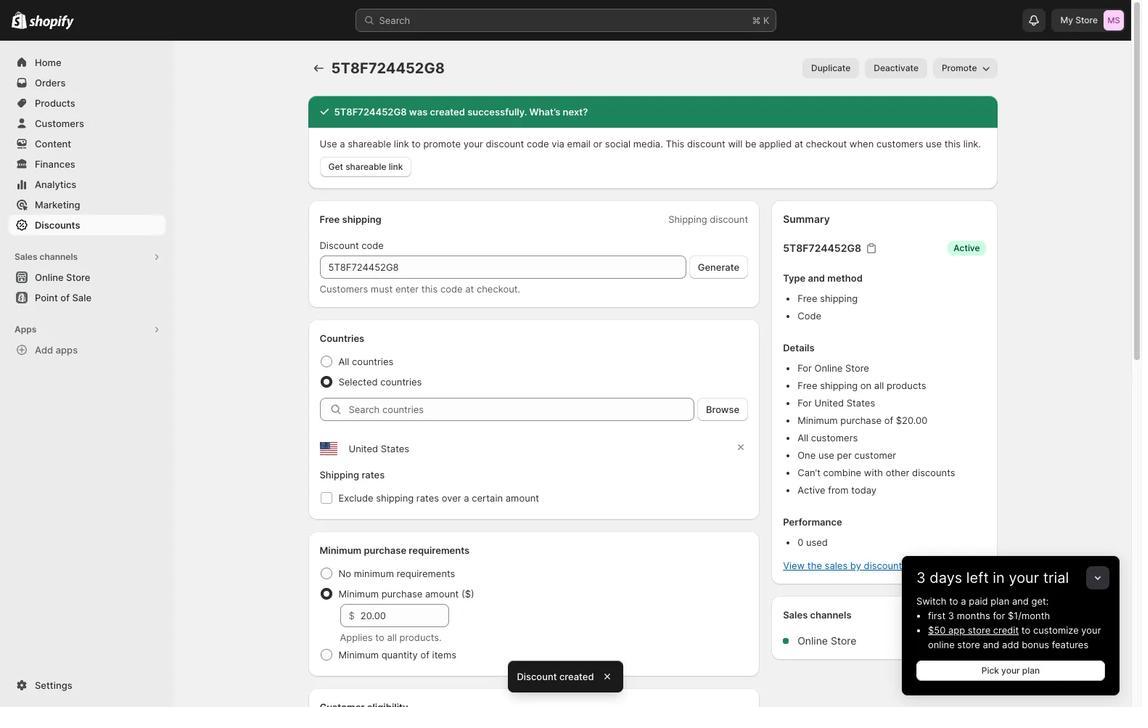 Task type: locate. For each thing, give the bounding box(es) containing it.
states up shipping rates
[[381, 443, 410, 455]]

0 vertical spatial for
[[798, 362, 812, 374]]

minimum for minimum quantity of items
[[339, 649, 379, 661]]

1 vertical spatial customers
[[320, 283, 368, 295]]

code right enter
[[441, 283, 463, 295]]

0 vertical spatial amount
[[506, 492, 539, 504]]

shipping left on
[[821, 380, 858, 391]]

0 vertical spatial online store
[[35, 272, 90, 283]]

1 vertical spatial channels
[[811, 609, 852, 621]]

to down $1/month at the bottom of the page
[[1022, 624, 1031, 636]]

1 vertical spatial all
[[387, 632, 397, 643]]

1 horizontal spatial active
[[954, 243, 981, 253]]

shareable inside "button"
[[346, 161, 387, 172]]

customers inside the customers link
[[35, 118, 84, 129]]

1 vertical spatial countries
[[381, 376, 422, 388]]

store down months
[[968, 624, 991, 636]]

finances link
[[9, 154, 166, 174]]

purchase for requirements
[[364, 545, 407, 556]]

countries up selected countries on the left bottom of the page
[[352, 356, 394, 367]]

for up one
[[798, 397, 812, 409]]

1 vertical spatial sales
[[784, 609, 808, 621]]

1 horizontal spatial all
[[798, 432, 809, 444]]

link left promote
[[394, 138, 409, 150]]

discount
[[486, 138, 524, 150], [688, 138, 726, 150], [710, 213, 749, 225], [864, 560, 903, 571]]

2 vertical spatial purchase
[[382, 588, 423, 600]]

sales down view
[[784, 609, 808, 621]]

shipping inside free shipping code
[[821, 293, 858, 304]]

1 vertical spatial use
[[819, 449, 835, 461]]

channels down the sales
[[811, 609, 852, 621]]

1 vertical spatial created
[[560, 671, 594, 682]]

customers down products
[[35, 118, 84, 129]]

$1/month
[[1009, 610, 1051, 622]]

shopify image
[[12, 12, 27, 29], [29, 15, 74, 30]]

shareable up get shareable link
[[348, 138, 391, 150]]

of left $20.00
[[885, 415, 894, 426]]

minimum up no at the bottom of page
[[320, 545, 362, 556]]

add apps button
[[9, 340, 166, 360]]

0 vertical spatial plan
[[991, 595, 1010, 607]]

discount for discount code
[[320, 240, 359, 251]]

1 vertical spatial active
[[798, 484, 826, 496]]

and for to
[[983, 639, 1000, 651]]

used
[[807, 537, 828, 548]]

home link
[[9, 52, 166, 73]]

($)
[[462, 588, 475, 600]]

and inside to customize your online store and add bonus features
[[983, 639, 1000, 651]]

the
[[808, 560, 823, 571]]

all up one
[[798, 432, 809, 444]]

0 vertical spatial active
[[954, 243, 981, 253]]

countries down all countries
[[381, 376, 422, 388]]

0 horizontal spatial sales channels
[[15, 251, 78, 262]]

countries
[[352, 356, 394, 367], [381, 376, 422, 388]]

2 vertical spatial online
[[798, 635, 828, 647]]

first 3 months for $1/month
[[929, 610, 1051, 622]]

0 vertical spatial united
[[815, 397, 845, 409]]

minimum for minimum purchase amount ($)
[[339, 588, 379, 600]]

states down on
[[847, 397, 876, 409]]

online inside "button"
[[35, 272, 64, 283]]

2 vertical spatial a
[[961, 595, 967, 607]]

2 vertical spatial and
[[983, 639, 1000, 651]]

amount right certain on the bottom
[[506, 492, 539, 504]]

view the sales by discount report link
[[784, 560, 933, 571]]

all inside for online store free shipping on all products for united states minimum purchase of $20.00 all customers one use per customer can't combine with other discounts active from today
[[875, 380, 885, 391]]

at right applied
[[795, 138, 804, 150]]

code
[[527, 138, 549, 150], [362, 240, 384, 251], [441, 283, 463, 295]]

free inside for online store free shipping on all products for united states minimum purchase of $20.00 all customers one use per customer can't combine with other discounts active from today
[[798, 380, 818, 391]]

1 vertical spatial code
[[362, 240, 384, 251]]

switch
[[917, 595, 947, 607]]

shipping up exclude at the left bottom
[[320, 469, 359, 481]]

1 horizontal spatial united
[[815, 397, 845, 409]]

2 for from the top
[[798, 397, 812, 409]]

online
[[929, 639, 955, 651]]

minimum up one
[[798, 415, 838, 426]]

1 vertical spatial 3
[[949, 610, 955, 622]]

purchase down no minimum requirements
[[382, 588, 423, 600]]

1 horizontal spatial shipping
[[669, 213, 708, 225]]

add apps
[[35, 344, 78, 356]]

0 horizontal spatial all
[[339, 356, 350, 367]]

2 vertical spatial code
[[441, 283, 463, 295]]

one
[[798, 449, 816, 461]]

minimum up $
[[339, 588, 379, 600]]

states
[[847, 397, 876, 409], [381, 443, 410, 455]]

switch to a paid plan and get:
[[917, 595, 1049, 607]]

2 horizontal spatial code
[[527, 138, 549, 150]]

link right get
[[389, 161, 403, 172]]

customers for customers
[[35, 118, 84, 129]]

for down details
[[798, 362, 812, 374]]

for
[[798, 362, 812, 374], [798, 397, 812, 409]]

rates
[[362, 469, 385, 481], [417, 492, 439, 504]]

all inside for online store free shipping on all products for united states minimum purchase of $20.00 all customers one use per customer can't combine with other discounts active from today
[[798, 432, 809, 444]]

0 horizontal spatial customers
[[812, 432, 858, 444]]

shipping
[[342, 213, 382, 225], [821, 293, 858, 304], [821, 380, 858, 391], [376, 492, 414, 504]]

shipping up discount code
[[342, 213, 382, 225]]

store
[[968, 624, 991, 636], [958, 639, 981, 651]]

customers for customers must enter this code at checkout.
[[320, 283, 368, 295]]

shipping up generate button
[[669, 213, 708, 225]]

requirements for minimum purchase requirements
[[409, 545, 470, 556]]

amount left ($)
[[425, 588, 459, 600]]

3 right first
[[949, 610, 955, 622]]

use a shareable link to promote your discount code via email or social media. this discount will be applied at checkout when customers use this link.
[[320, 138, 982, 150]]

content link
[[9, 134, 166, 154]]

1 horizontal spatial amount
[[506, 492, 539, 504]]

discount left will
[[688, 138, 726, 150]]

store down $50 app store credit
[[958, 639, 981, 651]]

shipping down 'method'
[[821, 293, 858, 304]]

active inside for online store free shipping on all products for united states minimum purchase of $20.00 all customers one use per customer can't combine with other discounts active from today
[[798, 484, 826, 496]]

at left checkout.
[[466, 283, 474, 295]]

code left via
[[527, 138, 549, 150]]

apps button
[[9, 319, 166, 340]]

0 vertical spatial countries
[[352, 356, 394, 367]]

0 horizontal spatial sales
[[15, 251, 37, 262]]

all
[[339, 356, 350, 367], [798, 432, 809, 444]]

details
[[784, 342, 815, 354]]

with
[[865, 467, 884, 478]]

requirements up no minimum requirements
[[409, 545, 470, 556]]

0 horizontal spatial created
[[430, 106, 465, 118]]

free inside free shipping code
[[798, 293, 818, 304]]

to left promote
[[412, 138, 421, 150]]

1 horizontal spatial all
[[875, 380, 885, 391]]

1 horizontal spatial use
[[927, 138, 942, 150]]

amount
[[506, 492, 539, 504], [425, 588, 459, 600]]

3 days left in your trial button
[[902, 556, 1120, 587]]

browse button
[[698, 398, 749, 421]]

1 horizontal spatial sales
[[784, 609, 808, 621]]

0 vertical spatial channels
[[40, 251, 78, 262]]

0 vertical spatial sales
[[15, 251, 37, 262]]

discount right by
[[864, 560, 903, 571]]

0 horizontal spatial discount
[[320, 240, 359, 251]]

point
[[35, 292, 58, 303]]

online store
[[35, 272, 90, 283], [798, 635, 857, 647]]

of down products. on the bottom of page
[[421, 649, 430, 661]]

0 vertical spatial code
[[527, 138, 549, 150]]

0 vertical spatial sales channels
[[15, 251, 78, 262]]

email
[[567, 138, 591, 150]]

type and method
[[784, 272, 863, 284]]

rates down united states
[[362, 469, 385, 481]]

free down details
[[798, 380, 818, 391]]

online store inside "online store" link
[[35, 272, 90, 283]]

channels down discounts
[[40, 251, 78, 262]]

pick your plan link
[[917, 661, 1106, 681]]

this left the link. at the right top of page
[[945, 138, 961, 150]]

this
[[945, 138, 961, 150], [422, 283, 438, 295]]

0 vertical spatial shipping
[[669, 213, 708, 225]]

1 vertical spatial link
[[389, 161, 403, 172]]

will
[[729, 138, 743, 150]]

1 horizontal spatial customers
[[877, 138, 924, 150]]

0 horizontal spatial use
[[819, 449, 835, 461]]

2 horizontal spatial of
[[885, 415, 894, 426]]

purchase down on
[[841, 415, 882, 426]]

shipping
[[669, 213, 708, 225], [320, 469, 359, 481]]

0 horizontal spatial this
[[422, 283, 438, 295]]

customers link
[[9, 113, 166, 134]]

for
[[994, 610, 1006, 622]]

add
[[35, 344, 53, 356]]

requirements
[[409, 545, 470, 556], [397, 568, 456, 579]]

of left sale
[[61, 292, 70, 303]]

1 vertical spatial at
[[466, 283, 474, 295]]

all
[[875, 380, 885, 391], [387, 632, 397, 643]]

plan up for
[[991, 595, 1010, 607]]

1 vertical spatial requirements
[[397, 568, 456, 579]]

sales channels
[[15, 251, 78, 262], [784, 609, 852, 621]]

1 vertical spatial states
[[381, 443, 410, 455]]

shipping for shipping rates
[[320, 469, 359, 481]]

plan down bonus
[[1023, 665, 1041, 676]]

items
[[432, 649, 457, 661]]

apps
[[56, 344, 78, 356]]

settings link
[[9, 675, 166, 696]]

to
[[412, 138, 421, 150], [950, 595, 959, 607], [1022, 624, 1031, 636], [376, 632, 385, 643]]

online inside for online store free shipping on all products for united states minimum purchase of $20.00 all customers one use per customer can't combine with other discounts active from today
[[815, 362, 843, 374]]

customers up per
[[812, 432, 858, 444]]

plan
[[991, 595, 1010, 607], [1023, 665, 1041, 676]]

summary
[[784, 213, 830, 225]]

1 horizontal spatial shopify image
[[29, 15, 74, 30]]

states inside for online store free shipping on all products for united states minimum purchase of $20.00 all customers one use per customer can't combine with other discounts active from today
[[847, 397, 876, 409]]

0 horizontal spatial a
[[340, 138, 345, 150]]

apps
[[15, 324, 37, 335]]

1 vertical spatial united
[[349, 443, 378, 455]]

in
[[994, 569, 1005, 587]]

sales channels down the
[[784, 609, 852, 621]]

shipping inside for online store free shipping on all products for united states minimum purchase of $20.00 all customers one use per customer can't combine with other discounts active from today
[[821, 380, 858, 391]]

0 horizontal spatial of
[[61, 292, 70, 303]]

1 vertical spatial purchase
[[364, 545, 407, 556]]

countries
[[320, 333, 365, 344]]

0 horizontal spatial amount
[[425, 588, 459, 600]]

a right use
[[340, 138, 345, 150]]

customers left must
[[320, 283, 368, 295]]

to customize your online store and add bonus features
[[929, 624, 1102, 651]]

1 vertical spatial amount
[[425, 588, 459, 600]]

1 vertical spatial store
[[958, 639, 981, 651]]

and up $1/month at the bottom of the page
[[1013, 595, 1029, 607]]

0 horizontal spatial shipping
[[320, 469, 359, 481]]

your inside the pick your plan link
[[1002, 665, 1021, 676]]

sales
[[15, 251, 37, 262], [784, 609, 808, 621]]

1 vertical spatial plan
[[1023, 665, 1041, 676]]

use left the link. at the right top of page
[[927, 138, 942, 150]]

0 vertical spatial this
[[945, 138, 961, 150]]

shipping right exclude at the left bottom
[[376, 492, 414, 504]]

all right on
[[875, 380, 885, 391]]

method
[[828, 272, 863, 284]]

and for switch
[[1013, 595, 1029, 607]]

report
[[905, 560, 933, 571]]

1 vertical spatial and
[[1013, 595, 1029, 607]]

1 horizontal spatial customers
[[320, 283, 368, 295]]

all up minimum quantity of items
[[387, 632, 397, 643]]

store inside "button"
[[66, 272, 90, 283]]

1 horizontal spatial code
[[441, 283, 463, 295]]

customers right when
[[877, 138, 924, 150]]

0 vertical spatial all
[[875, 380, 885, 391]]

code down free shipping
[[362, 240, 384, 251]]

5t8f724452g8 left was
[[334, 106, 407, 118]]

your
[[464, 138, 483, 150], [1010, 569, 1040, 587], [1082, 624, 1102, 636], [1002, 665, 1021, 676]]

sales channels down discounts
[[15, 251, 78, 262]]

sales down discounts
[[15, 251, 37, 262]]

1 vertical spatial shareable
[[346, 161, 387, 172]]

shipping for free shipping
[[342, 213, 382, 225]]

and left add
[[983, 639, 1000, 651]]

all down 'countries'
[[339, 356, 350, 367]]

united up shipping rates
[[349, 443, 378, 455]]

1 vertical spatial shipping
[[320, 469, 359, 481]]

1 horizontal spatial online store
[[798, 635, 857, 647]]

0 horizontal spatial and
[[808, 272, 826, 284]]

3 inside dropdown button
[[917, 569, 926, 587]]

discount created
[[517, 671, 594, 682]]

1 vertical spatial online store
[[798, 635, 857, 647]]

2 horizontal spatial and
[[1013, 595, 1029, 607]]

0 vertical spatial free
[[320, 213, 340, 225]]

k
[[764, 15, 770, 26]]

and
[[808, 272, 826, 284], [1013, 595, 1029, 607], [983, 639, 1000, 651]]

successfully.
[[468, 106, 527, 118]]

and right type
[[808, 272, 826, 284]]

1 vertical spatial rates
[[417, 492, 439, 504]]

minimum quantity of items
[[339, 649, 457, 661]]

sales channels inside button
[[15, 251, 78, 262]]

1 horizontal spatial discount
[[517, 671, 557, 682]]

1 horizontal spatial this
[[945, 138, 961, 150]]

selected
[[339, 376, 378, 388]]

your right pick
[[1002, 665, 1021, 676]]

trial
[[1044, 569, 1070, 587]]

0 vertical spatial rates
[[362, 469, 385, 481]]

united up per
[[815, 397, 845, 409]]

products link
[[9, 93, 166, 113]]

a right over
[[464, 492, 469, 504]]

purchase up minimum
[[364, 545, 407, 556]]

this right enter
[[422, 283, 438, 295]]

0 vertical spatial purchase
[[841, 415, 882, 426]]

when
[[850, 138, 874, 150]]

1 vertical spatial customers
[[812, 432, 858, 444]]

marketing link
[[9, 195, 166, 215]]

5t8f724452g8 was created successfully. what's next?
[[334, 106, 588, 118]]

rates left over
[[417, 492, 439, 504]]

5t8f724452g8 up type and method on the top right
[[784, 242, 862, 254]]

1 vertical spatial of
[[885, 415, 894, 426]]

free up code
[[798, 293, 818, 304]]

free up discount code
[[320, 213, 340, 225]]

2 vertical spatial of
[[421, 649, 430, 661]]

channels inside button
[[40, 251, 78, 262]]

your up features
[[1082, 624, 1102, 636]]

0 vertical spatial all
[[339, 356, 350, 367]]

0 horizontal spatial active
[[798, 484, 826, 496]]

3 left days
[[917, 569, 926, 587]]

checkout.
[[477, 283, 521, 295]]

this
[[666, 138, 685, 150]]

on
[[861, 380, 872, 391]]

minimum down applies
[[339, 649, 379, 661]]

shareable right get
[[346, 161, 387, 172]]

5t8f724452g8 down the search
[[331, 60, 445, 77]]

a up manage
[[961, 595, 967, 607]]

use left per
[[819, 449, 835, 461]]

requirements up minimum purchase amount ($)
[[397, 568, 456, 579]]

0 horizontal spatial customers
[[35, 118, 84, 129]]

1 vertical spatial free
[[798, 293, 818, 304]]

1 horizontal spatial plan
[[1023, 665, 1041, 676]]

store inside to customize your online store and add bonus features
[[958, 639, 981, 651]]

sale
[[72, 292, 92, 303]]

$50
[[929, 624, 946, 636]]

your right in
[[1010, 569, 1040, 587]]



Task type: vqa. For each thing, say whether or not it's contained in the screenshot.
search products text box
no



Task type: describe. For each thing, give the bounding box(es) containing it.
shipping for exclude shipping rates over a certain amount
[[376, 492, 414, 504]]

customer
[[855, 449, 897, 461]]

1 vertical spatial sales channels
[[784, 609, 852, 621]]

2 vertical spatial 5t8f724452g8
[[784, 242, 862, 254]]

discount up generate button
[[710, 213, 749, 225]]

0 vertical spatial use
[[927, 138, 942, 150]]

online store button
[[0, 267, 174, 288]]

your inside to customize your online store and add bonus features
[[1082, 624, 1102, 636]]

0 horizontal spatial plan
[[991, 595, 1010, 607]]

content
[[35, 138, 71, 150]]

get shareable link button
[[320, 157, 412, 177]]

link.
[[964, 138, 982, 150]]

orders link
[[9, 73, 166, 93]]

countries for all countries
[[352, 356, 394, 367]]

free shipping code
[[798, 293, 858, 322]]

analytics
[[35, 179, 76, 190]]

store inside for online store free shipping on all products for united states minimum purchase of $20.00 all customers one use per customer can't combine with other discounts active from today
[[846, 362, 870, 374]]

purchase for amount
[[382, 588, 423, 600]]

to inside to customize your online store and add bonus features
[[1022, 624, 1031, 636]]

minimum inside for online store free shipping on all products for united states minimum purchase of $20.00 all customers one use per customer can't combine with other discounts active from today
[[798, 415, 838, 426]]

get shareable link
[[329, 161, 403, 172]]

online store link
[[9, 267, 166, 288]]

1 vertical spatial this
[[422, 283, 438, 295]]

exclude
[[339, 492, 374, 504]]

sales
[[825, 560, 848, 571]]

orders
[[35, 77, 66, 89]]

deactivate
[[874, 62, 919, 73]]

sales inside button
[[15, 251, 37, 262]]

⌘
[[753, 15, 761, 26]]

Discount code text field
[[320, 256, 687, 279]]

per
[[837, 449, 852, 461]]

$ text field
[[361, 604, 449, 627]]

0 vertical spatial link
[[394, 138, 409, 150]]

0 horizontal spatial code
[[362, 240, 384, 251]]

discount code
[[320, 240, 384, 251]]

next?
[[563, 106, 588, 118]]

purchase inside for online store free shipping on all products for united states minimum purchase of $20.00 all customers one use per customer can't combine with other discounts active from today
[[841, 415, 882, 426]]

deactivate button
[[866, 58, 928, 78]]

promote
[[942, 62, 978, 73]]

of inside button
[[61, 292, 70, 303]]

my store image
[[1104, 10, 1125, 30]]

1 horizontal spatial channels
[[811, 609, 852, 621]]

2 horizontal spatial a
[[961, 595, 967, 607]]

type
[[784, 272, 806, 284]]

paid
[[969, 595, 989, 607]]

$50 app store credit
[[929, 624, 1020, 636]]

generate button
[[690, 256, 749, 279]]

1 horizontal spatial 3
[[949, 610, 955, 622]]

use inside for online store free shipping on all products for united states minimum purchase of $20.00 all customers one use per customer can't combine with other discounts active from today
[[819, 449, 835, 461]]

manage button
[[942, 605, 995, 625]]

pick your plan
[[982, 665, 1041, 676]]

3 days left in your trial element
[[902, 594, 1120, 696]]

certain
[[472, 492, 503, 504]]

point of sale link
[[9, 288, 166, 308]]

1 horizontal spatial created
[[560, 671, 594, 682]]

my
[[1061, 15, 1074, 25]]

over
[[442, 492, 461, 504]]

app
[[949, 624, 966, 636]]

0 horizontal spatial rates
[[362, 469, 385, 481]]

0 vertical spatial created
[[430, 106, 465, 118]]

0 vertical spatial a
[[340, 138, 345, 150]]

0 vertical spatial shareable
[[348, 138, 391, 150]]

1 horizontal spatial at
[[795, 138, 804, 150]]

free for free shipping code
[[798, 293, 818, 304]]

link inside "button"
[[389, 161, 403, 172]]

promote button
[[934, 58, 998, 78]]

Search countries text field
[[349, 398, 695, 421]]

⌘ k
[[753, 15, 770, 26]]

products.
[[400, 632, 442, 643]]

1 vertical spatial 5t8f724452g8
[[334, 106, 407, 118]]

or
[[594, 138, 603, 150]]

discount for discount created
[[517, 671, 557, 682]]

0 vertical spatial and
[[808, 272, 826, 284]]

united inside for online store free shipping on all products for united states minimum purchase of $20.00 all customers one use per customer can't combine with other discounts active from today
[[815, 397, 845, 409]]

use
[[320, 138, 337, 150]]

countries for selected countries
[[381, 376, 422, 388]]

minimum purchase amount ($)
[[339, 588, 475, 600]]

1 vertical spatial a
[[464, 492, 469, 504]]

to up manage
[[950, 595, 959, 607]]

minimum purchase requirements
[[320, 545, 470, 556]]

today
[[852, 484, 877, 496]]

marketing
[[35, 199, 80, 211]]

$20.00
[[897, 415, 928, 426]]

pick
[[982, 665, 1000, 676]]

your inside 3 days left in your trial dropdown button
[[1010, 569, 1040, 587]]

applies
[[340, 632, 373, 643]]

performance
[[784, 516, 843, 528]]

products
[[35, 97, 75, 109]]

duplicate
[[812, 62, 851, 73]]

from
[[829, 484, 849, 496]]

$
[[349, 610, 355, 622]]

credit
[[994, 624, 1020, 636]]

can't
[[798, 467, 821, 478]]

free for free shipping
[[320, 213, 340, 225]]

applies to all products.
[[340, 632, 442, 643]]

0 horizontal spatial shopify image
[[12, 12, 27, 29]]

sales channels button
[[9, 247, 166, 267]]

1 horizontal spatial of
[[421, 649, 430, 661]]

0 horizontal spatial all
[[387, 632, 397, 643]]

discounts
[[913, 467, 956, 478]]

view the sales by discount report
[[784, 560, 933, 571]]

features
[[1053, 639, 1089, 651]]

plan inside the pick your plan link
[[1023, 665, 1041, 676]]

quantity
[[382, 649, 418, 661]]

shipping for shipping discount
[[669, 213, 708, 225]]

media.
[[634, 138, 663, 150]]

of inside for online store free shipping on all products for united states minimum purchase of $20.00 all customers one use per customer can't combine with other discounts active from today
[[885, 415, 894, 426]]

minimum for minimum purchase requirements
[[320, 545, 362, 556]]

generate
[[698, 261, 740, 273]]

customize
[[1034, 624, 1079, 636]]

enter
[[396, 283, 419, 295]]

browse
[[706, 404, 740, 415]]

discount down successfully.
[[486, 138, 524, 150]]

promote
[[424, 138, 461, 150]]

your right promote
[[464, 138, 483, 150]]

to right applies
[[376, 632, 385, 643]]

what's
[[530, 106, 561, 118]]

0 vertical spatial customers
[[877, 138, 924, 150]]

1 for from the top
[[798, 362, 812, 374]]

was
[[409, 106, 428, 118]]

add
[[1003, 639, 1020, 651]]

other
[[886, 467, 910, 478]]

for online store free shipping on all products for united states minimum purchase of $20.00 all customers one use per customer can't combine with other discounts active from today
[[798, 362, 956, 496]]

shipping for free shipping code
[[821, 293, 858, 304]]

requirements for no minimum requirements
[[397, 568, 456, 579]]

customers inside for online store free shipping on all products for united states minimum purchase of $20.00 all customers one use per customer can't combine with other discounts active from today
[[812, 432, 858, 444]]

finances
[[35, 158, 75, 170]]

0 vertical spatial store
[[968, 624, 991, 636]]

0 vertical spatial 5t8f724452g8
[[331, 60, 445, 77]]

first
[[929, 610, 946, 622]]

0 horizontal spatial states
[[381, 443, 410, 455]]

my store
[[1061, 15, 1099, 25]]



